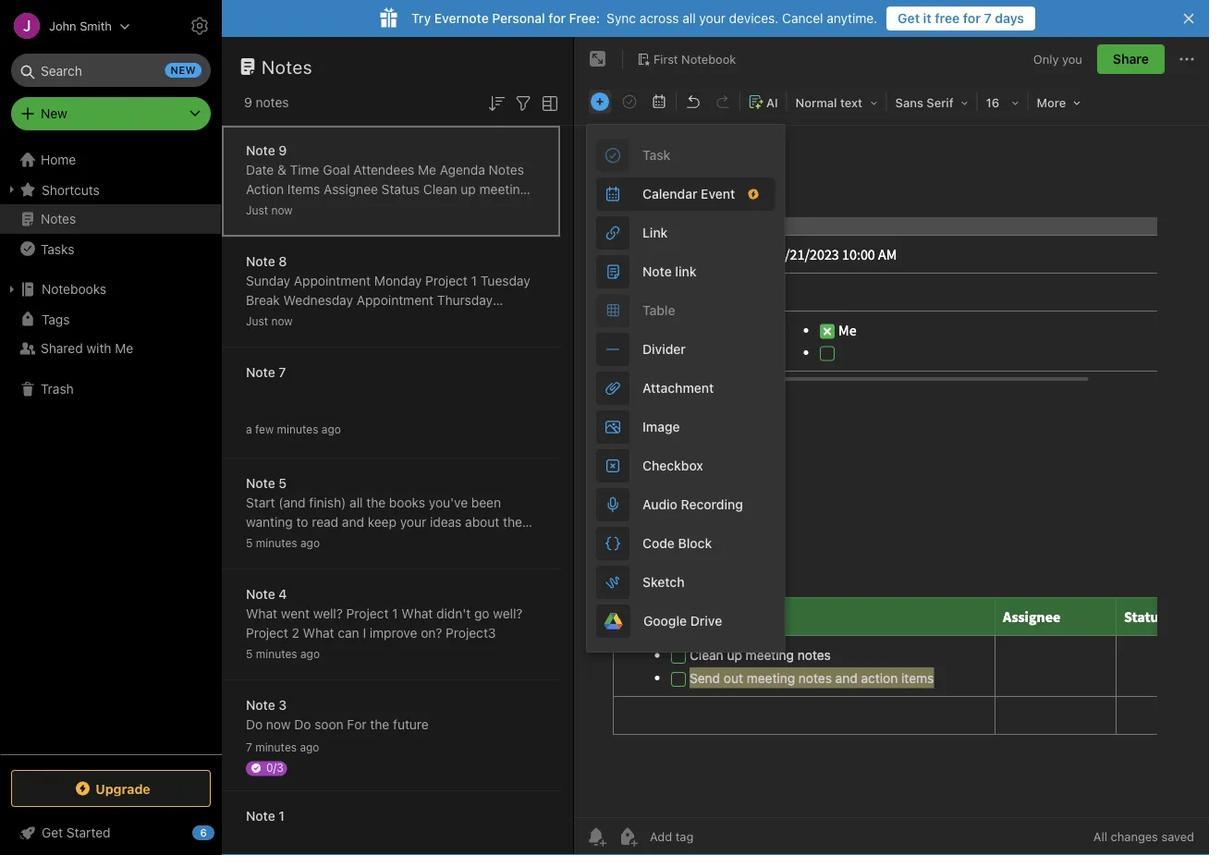 Task type: locate. For each thing, give the bounding box(es) containing it.
7 left days
[[985, 11, 992, 26]]

note for note 8
[[246, 254, 275, 269]]

2 vertical spatial 5
[[246, 648, 253, 661]]

7 up a few minutes ago
[[279, 365, 286, 380]]

0 horizontal spatial well?
[[313, 606, 343, 622]]

5 for note 5
[[246, 537, 253, 550]]

0 vertical spatial me
[[418, 162, 437, 178]]

note up sunday
[[246, 254, 275, 269]]

1 vertical spatial get
[[42, 825, 63, 841]]

1 horizontal spatial and
[[429, 201, 451, 216]]

5 minutes ago down went
[[246, 648, 320, 661]]

items
[[288, 182, 320, 197]]

devices.
[[729, 11, 779, 26]]

1 vertical spatial just now
[[246, 315, 293, 328]]

just now down sunday
[[246, 315, 293, 328]]

1 horizontal spatial notes
[[262, 55, 313, 77]]

notes up the 9 notes
[[262, 55, 313, 77]]

for left free:
[[549, 11, 566, 26]]

can
[[338, 626, 359, 641]]

your down books
[[400, 515, 427, 530]]

cancel
[[783, 11, 824, 26]]

0 vertical spatial the
[[367, 495, 386, 511]]

project
[[426, 273, 468, 289], [246, 312, 288, 327], [347, 606, 389, 622], [246, 626, 288, 641]]

add a reminder image
[[585, 826, 608, 848]]

2 2 from the top
[[292, 626, 300, 641]]

divider link
[[587, 330, 785, 369]]

break down the thursday
[[442, 312, 476, 327]]

go
[[475, 606, 490, 622]]

More field
[[1031, 89, 1088, 116]]

been
[[472, 495, 501, 511]]

do down note 3
[[246, 717, 263, 733]]

0 vertical spatial break
[[246, 293, 280, 308]]

2 just from the top
[[246, 315, 268, 328]]

meeting
[[480, 182, 528, 197], [340, 201, 388, 216]]

changes
[[1111, 830, 1159, 844]]

and up tip:
[[342, 515, 364, 530]]

get left 'started'
[[42, 825, 63, 841]]

1 vertical spatial just
[[246, 315, 268, 328]]

1 horizontal spatial me
[[418, 162, 437, 178]]

note for note link
[[643, 264, 672, 279]]

notes inside date & time goal attendees me agenda notes action items assignee status clean up meeting notes send out meeting notes and action items
[[489, 162, 524, 178]]

&
[[278, 162, 287, 178]]

on?
[[421, 626, 442, 641]]

minutes down wanting
[[256, 537, 297, 550]]

you're
[[379, 534, 416, 549]]

note up date
[[246, 143, 275, 158]]

appointment down monday
[[357, 293, 434, 308]]

0 horizontal spatial a
[[246, 423, 252, 436]]

note up 7 minutes ago
[[246, 698, 275, 713]]

well? up the can
[[313, 606, 343, 622]]

9 up the note 9
[[244, 95, 252, 110]]

future
[[393, 717, 429, 733]]

about
[[465, 515, 500, 530]]

note up start
[[246, 476, 275, 491]]

evernote
[[435, 11, 489, 26]]

1 vertical spatial a
[[468, 534, 475, 549]]

1 vertical spatial 9
[[279, 143, 287, 158]]

get inside help and learning task checklist field
[[42, 825, 63, 841]]

project down sunday
[[246, 312, 288, 327]]

1 vertical spatial me
[[115, 341, 133, 356]]

get for get it free for 7 days
[[898, 11, 920, 26]]

0 vertical spatial task
[[643, 148, 671, 163]]

1 down "0/3"
[[279, 809, 285, 824]]

break down sunday
[[246, 293, 280, 308]]

ago down soon
[[300, 741, 319, 754]]

your
[[700, 11, 726, 26], [400, 515, 427, 530]]

1 vertical spatial your
[[400, 515, 427, 530]]

notes up items
[[489, 162, 524, 178]]

add filters image
[[512, 92, 535, 114]]

shortcuts
[[42, 182, 100, 197]]

9 up &
[[279, 143, 287, 158]]

1 up the thursday
[[471, 273, 477, 289]]

0 vertical spatial 5 minutes ago
[[246, 537, 320, 550]]

note 1
[[246, 809, 285, 824]]

me right with
[[115, 341, 133, 356]]

0 horizontal spatial me
[[115, 341, 133, 356]]

1 just from the top
[[246, 204, 268, 217]]

5 minutes ago for project
[[246, 648, 320, 661]]

first notebook button
[[631, 46, 743, 72]]

2 horizontal spatial 7
[[985, 11, 992, 26]]

meeting down assignee in the top of the page
[[340, 201, 388, 216]]

minutes right few
[[277, 423, 319, 436]]

0 vertical spatial 9
[[244, 95, 252, 110]]

1 vertical spatial 3
[[279, 698, 287, 713]]

Add filters field
[[512, 91, 535, 114]]

sync
[[607, 11, 636, 26]]

1 up improve
[[392, 606, 398, 622]]

what down the note 4
[[246, 606, 277, 622]]

task up calendar
[[643, 148, 671, 163]]

what
[[246, 606, 277, 622], [402, 606, 433, 622], [303, 626, 334, 641]]

9
[[244, 95, 252, 110], [279, 143, 287, 158]]

assignee
[[324, 182, 378, 197]]

5 minutes ago up the take
[[246, 537, 320, 550]]

Note Editor text field
[[574, 126, 1210, 818]]

block
[[678, 536, 712, 551]]

calendar event image
[[647, 89, 672, 115]]

1 vertical spatial 2
[[292, 626, 300, 641]]

0 vertical spatial your
[[700, 11, 726, 26]]

Add tag field
[[648, 829, 787, 845]]

9 notes
[[244, 95, 289, 110]]

0 horizontal spatial notes
[[41, 211, 76, 227]]

1 vertical spatial and
[[342, 515, 364, 530]]

0 vertical spatial 1
[[471, 273, 477, 289]]

note left link
[[643, 264, 672, 279]]

them
[[503, 515, 534, 530]]

1 vertical spatial 5 minutes ago
[[246, 648, 320, 661]]

action
[[454, 201, 491, 216]]

send
[[283, 201, 313, 216]]

break
[[246, 293, 280, 308], [442, 312, 476, 327]]

just now down action
[[246, 204, 293, 217]]

project up i
[[347, 606, 389, 622]]

1 horizontal spatial 1
[[392, 606, 398, 622]]

0 vertical spatial notes
[[262, 55, 313, 77]]

1 vertical spatial notes
[[489, 162, 524, 178]]

1 vertical spatial 5
[[246, 537, 253, 550]]

2 do from the left
[[294, 717, 311, 733]]

5 left in
[[246, 537, 253, 550]]

note for note 7
[[246, 365, 275, 380]]

started
[[66, 825, 111, 841]]

2 just now from the top
[[246, 315, 293, 328]]

start (and finish) all the books you've been wanting to read and keep your ideas about them all in one place. tip: if you're reading a physical book, take pictu...
[[246, 495, 534, 569]]

just down action
[[246, 204, 268, 217]]

1 horizontal spatial break
[[442, 312, 476, 327]]

2 down went
[[292, 626, 300, 641]]

a
[[246, 423, 252, 436], [468, 534, 475, 549]]

note 5
[[246, 476, 287, 491]]

items
[[495, 201, 527, 216]]

1 vertical spatial 1
[[392, 606, 398, 622]]

0 horizontal spatial 1
[[279, 809, 285, 824]]

1 horizontal spatial a
[[468, 534, 475, 549]]

your up "notebook"
[[700, 11, 726, 26]]

1 horizontal spatial task
[[643, 148, 671, 163]]

ago
[[322, 423, 341, 436], [301, 537, 320, 550], [301, 648, 320, 661], [300, 741, 319, 754]]

what up on? on the bottom left
[[402, 606, 433, 622]]

More actions field
[[1177, 44, 1199, 74]]

0 vertical spatial meeting
[[480, 182, 528, 197]]

1 2 from the top
[[292, 312, 300, 327]]

now down action
[[271, 204, 293, 217]]

0 vertical spatial 2
[[292, 312, 300, 327]]

1 vertical spatial task
[[343, 312, 370, 327]]

get it free for 7 days button
[[887, 6, 1036, 31]]

1 well? from the left
[[313, 606, 343, 622]]

you've
[[429, 495, 468, 511]]

meeting up items
[[480, 182, 528, 197]]

2
[[292, 312, 300, 327], [292, 626, 300, 641]]

all right finish)
[[350, 495, 363, 511]]

0 horizontal spatial what
[[246, 606, 277, 622]]

1 do from the left
[[246, 717, 263, 733]]

2 vertical spatial notes
[[41, 211, 76, 227]]

the right for
[[370, 717, 390, 733]]

well? right go
[[493, 606, 523, 622]]

tasks
[[41, 241, 74, 256]]

0 vertical spatial just
[[246, 204, 268, 217]]

clean
[[424, 182, 457, 197]]

1 vertical spatial 7
[[279, 365, 286, 380]]

0 vertical spatial just now
[[246, 204, 293, 217]]

and inside start (and finish) all the books you've been wanting to read and keep your ideas about them all in one place. tip: if you're reading a physical book, take pictu...
[[342, 515, 364, 530]]

notes up "tasks"
[[41, 211, 76, 227]]

7 down note 3
[[246, 741, 252, 754]]

undo image
[[681, 89, 707, 115]]

0 vertical spatial now
[[271, 204, 293, 217]]

1 horizontal spatial your
[[700, 11, 726, 26]]

3 up 7 minutes ago
[[279, 698, 287, 713]]

all
[[683, 11, 696, 26], [350, 495, 363, 511], [246, 534, 259, 549]]

note up few
[[246, 365, 275, 380]]

physical
[[479, 534, 528, 549]]

note for note 1
[[246, 809, 275, 824]]

note for note 9
[[246, 143, 275, 158]]

for
[[549, 11, 566, 26], [964, 11, 981, 26]]

tuesday
[[481, 273, 531, 289]]

take
[[283, 554, 308, 569]]

1 horizontal spatial do
[[294, 717, 311, 733]]

keep
[[368, 515, 397, 530]]

0 vertical spatial appointment
[[294, 273, 371, 289]]

2 vertical spatial all
[[246, 534, 259, 549]]

now left friday
[[271, 315, 293, 328]]

share
[[1114, 51, 1150, 67]]

get for get started
[[42, 825, 63, 841]]

now for project
[[271, 315, 293, 328]]

0 horizontal spatial your
[[400, 515, 427, 530]]

get inside button
[[898, 11, 920, 26]]

1 inside the sunday appointment monday project 1 tuesday break wednesday appointment thursday project 2 friday task 3 saturday break
[[471, 273, 477, 289]]

5 up (and
[[279, 476, 287, 491]]

a left few
[[246, 423, 252, 436]]

table link
[[587, 291, 785, 330]]

0 vertical spatial a
[[246, 423, 252, 436]]

2 vertical spatial 1
[[279, 809, 285, 824]]

1 5 minutes ago from the top
[[246, 537, 320, 550]]

1 for from the left
[[549, 11, 566, 26]]

all right across
[[683, 11, 696, 26]]

just now for date & time goal attendees me agenda notes action items assignee status clean up meeting notes send out meeting notes and action items
[[246, 204, 293, 217]]

1 vertical spatial now
[[271, 315, 293, 328]]

0 horizontal spatial meeting
[[340, 201, 388, 216]]

2 left friday
[[292, 312, 300, 327]]

just down sunday
[[246, 315, 268, 328]]

7
[[985, 11, 992, 26], [279, 365, 286, 380], [246, 741, 252, 754]]

a down about
[[468, 534, 475, 549]]

appointment up wednesday
[[294, 273, 371, 289]]

ago down went
[[301, 648, 320, 661]]

for inside button
[[964, 11, 981, 26]]

new
[[171, 64, 196, 76]]

note inside the dropdown list menu
[[643, 264, 672, 279]]

5 minutes ago
[[246, 537, 320, 550], [246, 648, 320, 661]]

what left the can
[[303, 626, 334, 641]]

3
[[374, 312, 382, 327], [279, 698, 287, 713]]

1 horizontal spatial 7
[[279, 365, 286, 380]]

2 5 minutes ago from the top
[[246, 648, 320, 661]]

1 vertical spatial break
[[442, 312, 476, 327]]

0 vertical spatial 3
[[374, 312, 382, 327]]

task
[[643, 148, 671, 163], [343, 312, 370, 327]]

ago down to
[[301, 537, 320, 550]]

ai
[[767, 96, 778, 110]]

minutes
[[277, 423, 319, 436], [256, 537, 297, 550], [256, 648, 297, 661], [255, 741, 297, 754]]

0 vertical spatial and
[[429, 201, 451, 216]]

0 horizontal spatial get
[[42, 825, 63, 841]]

1 horizontal spatial for
[[964, 11, 981, 26]]

more actions image
[[1177, 48, 1199, 70]]

shared with me link
[[0, 334, 221, 363]]

2 horizontal spatial notes
[[489, 162, 524, 178]]

2 for from the left
[[964, 11, 981, 26]]

tree
[[0, 145, 222, 754]]

the
[[367, 495, 386, 511], [370, 717, 390, 733]]

get left 'it'
[[898, 11, 920, 26]]

1 horizontal spatial 3
[[374, 312, 382, 327]]

1 inside "what went well? project 1 what didn't go well? project 2 what can i improve on? project3"
[[392, 606, 398, 622]]

0 vertical spatial 7
[[985, 11, 992, 26]]

get started
[[42, 825, 111, 841]]

date
[[246, 162, 274, 178]]

tree containing home
[[0, 145, 222, 754]]

note left 4
[[246, 587, 275, 602]]

do left soon
[[294, 717, 311, 733]]

attachment
[[643, 381, 714, 396]]

1 horizontal spatial well?
[[493, 606, 523, 622]]

new
[[41, 106, 67, 121]]

now down note 3
[[266, 717, 291, 733]]

0 horizontal spatial and
[[342, 515, 364, 530]]

task right friday
[[343, 312, 370, 327]]

0 horizontal spatial 7
[[246, 741, 252, 754]]

5 up note 3
[[246, 648, 253, 661]]

1 for tuesday
[[471, 273, 477, 289]]

Insert field
[[586, 89, 614, 115]]

2 horizontal spatial 1
[[471, 273, 477, 289]]

for right "free"
[[964, 11, 981, 26]]

click to collapse image
[[215, 821, 229, 844]]

me up clean
[[418, 162, 437, 178]]

0 vertical spatial get
[[898, 11, 920, 26]]

across
[[640, 11, 679, 26]]

pictu...
[[312, 554, 353, 569]]

0 vertical spatial all
[[683, 11, 696, 26]]

audio
[[643, 497, 678, 512]]

Font family field
[[889, 89, 975, 116]]

me
[[418, 162, 437, 178], [115, 341, 133, 356]]

dropdown list menu
[[587, 136, 785, 641]]

0 horizontal spatial for
[[549, 11, 566, 26]]

all left in
[[246, 534, 259, 549]]

1 horizontal spatial get
[[898, 11, 920, 26]]

and down clean
[[429, 201, 451, 216]]

note right click to collapse "image"
[[246, 809, 275, 824]]

1 vertical spatial the
[[370, 717, 390, 733]]

settings image
[[189, 15, 211, 37]]

the up keep
[[367, 495, 386, 511]]

0 horizontal spatial task
[[343, 312, 370, 327]]

1 horizontal spatial all
[[350, 495, 363, 511]]

notes down action
[[246, 201, 279, 216]]

3 left 'saturday'
[[374, 312, 382, 327]]

2 vertical spatial 7
[[246, 741, 252, 754]]

1 just now from the top
[[246, 204, 293, 217]]

Heading level field
[[790, 89, 885, 116]]

note inside button
[[246, 809, 275, 824]]

tip:
[[342, 534, 364, 549]]

0 horizontal spatial do
[[246, 717, 263, 733]]



Task type: describe. For each thing, give the bounding box(es) containing it.
image link
[[587, 408, 785, 447]]

notes down status
[[392, 201, 425, 216]]

note 3
[[246, 698, 287, 713]]

reading
[[420, 534, 465, 549]]

0 horizontal spatial 3
[[279, 698, 287, 713]]

a few minutes ago
[[246, 423, 341, 436]]

new button
[[11, 97, 211, 130]]

code block link
[[587, 524, 785, 563]]

first notebook
[[654, 52, 737, 66]]

free:
[[569, 11, 600, 26]]

action
[[246, 182, 284, 197]]

project down went
[[246, 626, 288, 641]]

wednesday
[[284, 293, 353, 308]]

link
[[676, 264, 697, 279]]

add tag image
[[617, 826, 639, 848]]

google
[[644, 614, 687, 629]]

home
[[41, 152, 76, 167]]

all changes saved
[[1094, 830, 1195, 844]]

just for date & time goal attendees me agenda notes action items assignee status clean up meeting notes send out meeting notes and action items
[[246, 204, 268, 217]]

project3
[[446, 626, 496, 641]]

me inside tree
[[115, 341, 133, 356]]

1 vertical spatial all
[[350, 495, 363, 511]]

image
[[643, 419, 680, 435]]

a inside start (and finish) all the books you've been wanting to read and keep your ideas about them all in one place. tip: if you're reading a physical book, take pictu...
[[468, 534, 475, 549]]

free
[[935, 11, 960, 26]]

now for assignee
[[271, 204, 293, 217]]

expand note image
[[587, 48, 610, 70]]

1 horizontal spatial 9
[[279, 143, 287, 158]]

tags button
[[0, 304, 221, 334]]

finish)
[[309, 495, 346, 511]]

task inside the sunday appointment monday project 1 tuesday break wednesday appointment thursday project 2 friday task 3 saturday break
[[343, 312, 370, 327]]

7 inside button
[[985, 11, 992, 26]]

text
[[841, 96, 863, 110]]

note 7
[[246, 365, 286, 380]]

checkbox link
[[587, 447, 785, 486]]

Font size field
[[980, 89, 1026, 116]]

new search field
[[24, 54, 202, 87]]

tasks button
[[0, 234, 221, 264]]

me inside date & time goal attendees me agenda notes action items assignee status clean up meeting notes send out meeting notes and action items
[[418, 162, 437, 178]]

for for 7
[[964, 11, 981, 26]]

goal
[[323, 162, 350, 178]]

project up the thursday
[[426, 273, 468, 289]]

calendar
[[643, 186, 698, 202]]

all
[[1094, 830, 1108, 844]]

out
[[317, 201, 336, 216]]

6
[[200, 827, 207, 839]]

upgrade
[[96, 781, 151, 797]]

attachment link
[[587, 369, 785, 408]]

note 9
[[246, 143, 287, 158]]

for for free:
[[549, 11, 566, 26]]

anytime.
[[827, 11, 878, 26]]

agenda
[[440, 162, 485, 178]]

the inside start (and finish) all the books you've been wanting to read and keep your ideas about them all in one place. tip: if you're reading a physical book, take pictu...
[[367, 495, 386, 511]]

2 inside "what went well? project 1 what didn't go well? project 2 what can i improve on? project3"
[[292, 626, 300, 641]]

improve
[[370, 626, 418, 641]]

ai button
[[743, 89, 785, 116]]

1 vertical spatial appointment
[[357, 293, 434, 308]]

first
[[654, 52, 678, 66]]

minutes up "0/3"
[[255, 741, 297, 754]]

0/3
[[266, 762, 284, 775]]

Sort options field
[[486, 91, 508, 114]]

trash
[[41, 382, 74, 397]]

up
[[461, 182, 476, 197]]

2 horizontal spatial all
[[683, 11, 696, 26]]

note for note 3
[[246, 698, 275, 713]]

one
[[277, 534, 299, 549]]

3 inside the sunday appointment monday project 1 tuesday break wednesday appointment thursday project 2 friday task 3 saturday break
[[374, 312, 382, 327]]

normal
[[796, 96, 838, 110]]

shared with me
[[41, 341, 133, 356]]

task link
[[587, 136, 785, 175]]

5 for note 4
[[246, 648, 253, 661]]

ago right few
[[322, 423, 341, 436]]

sunday
[[246, 273, 290, 289]]

2 vertical spatial now
[[266, 717, 291, 733]]

john smith
[[49, 19, 112, 33]]

code
[[643, 536, 675, 551]]

0 horizontal spatial all
[[246, 534, 259, 549]]

1 horizontal spatial meeting
[[480, 182, 528, 197]]

your inside start (and finish) all the books you've been wanting to read and keep your ideas about them all in one place. tip: if you're reading a physical book, take pictu...
[[400, 515, 427, 530]]

saturday
[[385, 312, 439, 327]]

upgrade button
[[11, 770, 211, 807]]

calendar event
[[643, 186, 736, 202]]

recording
[[681, 497, 744, 512]]

sans
[[896, 96, 924, 110]]

more
[[1037, 96, 1067, 110]]

note for note 4
[[246, 587, 275, 602]]

sketch link
[[587, 563, 785, 602]]

note for note 5
[[246, 476, 275, 491]]

(and
[[279, 495, 306, 511]]

expand notebooks image
[[5, 282, 19, 297]]

went
[[281, 606, 310, 622]]

7 minutes ago
[[246, 741, 319, 754]]

1 inside button
[[279, 809, 285, 824]]

5 minutes ago for to
[[246, 537, 320, 550]]

2 horizontal spatial what
[[402, 606, 433, 622]]

tags
[[42, 311, 70, 327]]

task inside the dropdown list menu
[[643, 148, 671, 163]]

days
[[995, 11, 1025, 26]]

what went well? project 1 what didn't go well? project 2 what can i improve on? project3
[[246, 606, 523, 641]]

event
[[701, 186, 736, 202]]

audio recording
[[643, 497, 744, 512]]

just for sunday appointment monday project 1 tuesday break wednesday appointment thursday project 2 friday task 3 saturday break
[[246, 315, 268, 328]]

checkbox
[[643, 458, 704, 474]]

1 horizontal spatial what
[[303, 626, 334, 641]]

Help and Learning task checklist field
[[0, 819, 222, 848]]

1 vertical spatial meeting
[[340, 201, 388, 216]]

link
[[643, 225, 668, 240]]

Search text field
[[24, 54, 198, 87]]

Account field
[[0, 7, 130, 44]]

it
[[924, 11, 932, 26]]

View options field
[[535, 91, 561, 114]]

0 horizontal spatial break
[[246, 293, 280, 308]]

do now do soon for the future
[[246, 717, 429, 733]]

saved
[[1162, 830, 1195, 844]]

shortcuts button
[[0, 175, 221, 204]]

wanting
[[246, 515, 293, 530]]

minutes down went
[[256, 648, 297, 661]]

notes inside tree
[[41, 211, 76, 227]]

notebook
[[682, 52, 737, 66]]

only
[[1034, 52, 1059, 66]]

notes up the note 9
[[256, 95, 289, 110]]

ideas
[[430, 515, 462, 530]]

normal text
[[796, 96, 863, 110]]

2 inside the sunday appointment monday project 1 tuesday break wednesday appointment thursday project 2 friday task 3 saturday break
[[292, 312, 300, 327]]

notebooks
[[42, 282, 106, 297]]

table
[[643, 303, 676, 318]]

audio recording link
[[587, 486, 785, 524]]

just now for sunday appointment monday project 1 tuesday break wednesday appointment thursday project 2 friday task 3 saturday break
[[246, 315, 293, 328]]

sans serif
[[896, 96, 954, 110]]

books
[[389, 495, 425, 511]]

0 horizontal spatial 9
[[244, 95, 252, 110]]

book,
[[246, 554, 279, 569]]

get it free for 7 days
[[898, 11, 1025, 26]]

drive
[[691, 614, 723, 629]]

1 for what
[[392, 606, 398, 622]]

google drive
[[644, 614, 723, 629]]

2 well? from the left
[[493, 606, 523, 622]]

note window element
[[574, 37, 1210, 856]]

8
[[279, 254, 287, 269]]

0 vertical spatial 5
[[279, 476, 287, 491]]

and inside date & time goal attendees me agenda notes action items assignee status clean up meeting notes send out meeting notes and action items
[[429, 201, 451, 216]]



Task type: vqa. For each thing, say whether or not it's contained in the screenshot.
Main element
no



